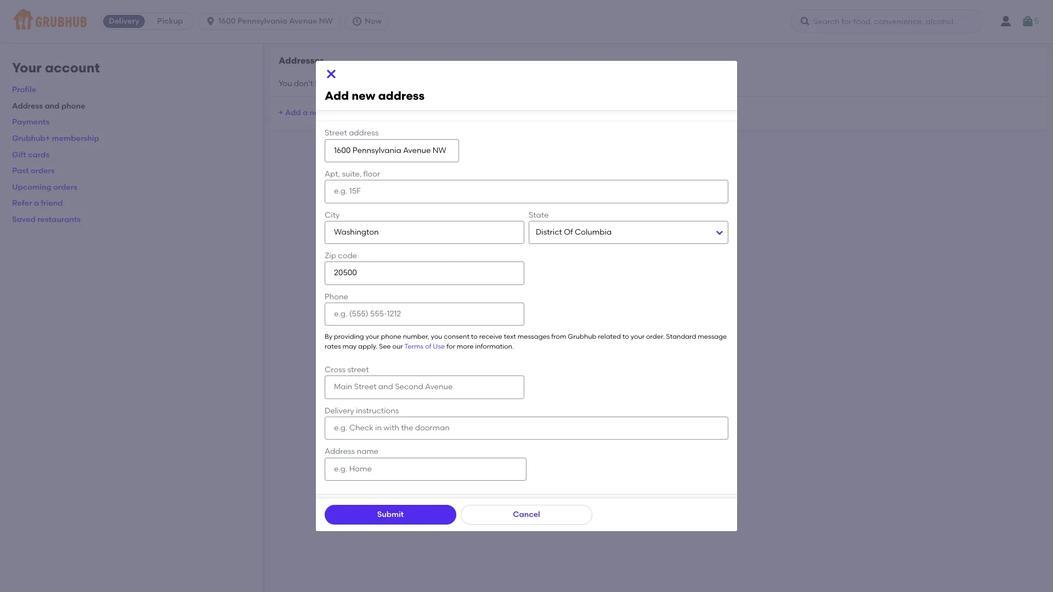 Task type: describe. For each thing, give the bounding box(es) containing it.
2 vertical spatial address
[[349, 129, 379, 138]]

now button
[[345, 13, 394, 30]]

more
[[457, 343, 474, 351]]

cancel button
[[461, 505, 593, 525]]

pickup
[[157, 16, 183, 26]]

code
[[338, 251, 357, 261]]

address for address and phone
[[12, 101, 43, 111]]

don't
[[294, 79, 313, 88]]

by providing your phone number, you consent to receive text messages from grubhub related to your order. standard message rates may apply. see our
[[325, 333, 727, 351]]

addresses.
[[375, 79, 415, 88]]

apply.
[[358, 343, 378, 351]]

5 button
[[1022, 12, 1039, 31]]

refer a friend
[[12, 199, 63, 208]]

membership
[[52, 134, 99, 143]]

saved
[[12, 215, 36, 224]]

1600 pennsylvania avenue nw button
[[198, 13, 345, 30]]

2 your from the left
[[631, 333, 645, 341]]

Delivery instructions text field
[[325, 417, 729, 440]]

2 to from the left
[[623, 333, 629, 341]]

delivery instructions
[[325, 406, 399, 416]]

have
[[315, 79, 333, 88]]

+
[[279, 108, 283, 117]]

messages
[[518, 333, 550, 341]]

new inside button
[[310, 108, 325, 117]]

message
[[698, 333, 727, 341]]

saved restaurants
[[12, 215, 81, 224]]

of
[[425, 343, 432, 351]]

1 vertical spatial a
[[34, 199, 39, 208]]

upcoming
[[12, 183, 51, 192]]

gift cards
[[12, 150, 49, 159]]

avenue
[[289, 16, 317, 26]]

payments
[[12, 118, 50, 127]]

instructions
[[356, 406, 399, 416]]

terms of use for more information.
[[405, 343, 514, 351]]

payments link
[[12, 118, 50, 127]]

terms
[[405, 343, 424, 351]]

street
[[325, 129, 347, 138]]

past orders link
[[12, 166, 55, 176]]

see
[[379, 343, 391, 351]]

Apt, suite, floor text field
[[325, 180, 729, 203]]

cross
[[325, 366, 346, 375]]

gift
[[12, 150, 26, 159]]

0 vertical spatial address
[[378, 89, 425, 103]]

add new address
[[325, 89, 425, 103]]

past
[[12, 166, 29, 176]]

delivery button
[[101, 13, 147, 30]]

1600 pennsylvania avenue nw
[[218, 16, 333, 26]]

City text field
[[325, 221, 525, 244]]

grubhub+ membership link
[[12, 134, 99, 143]]

pickup button
[[147, 13, 193, 30]]

upcoming orders link
[[12, 183, 77, 192]]

3 svg image from the left
[[800, 16, 811, 27]]

and
[[45, 101, 60, 111]]

cancel
[[513, 510, 540, 520]]

a inside button
[[303, 108, 308, 117]]

zip code
[[325, 251, 357, 261]]

grubhub
[[568, 333, 597, 341]]

Street address text field
[[325, 139, 460, 162]]

receive
[[479, 333, 503, 341]]

city
[[325, 210, 340, 220]]

add inside button
[[285, 108, 301, 117]]

nw
[[319, 16, 333, 26]]

gift cards link
[[12, 150, 49, 159]]

submit
[[377, 510, 404, 520]]

submit button
[[325, 505, 457, 525]]

grubhub+ membership
[[12, 134, 99, 143]]

friend
[[41, 199, 63, 208]]

you
[[279, 79, 292, 88]]



Task type: vqa. For each thing, say whether or not it's contained in the screenshot.
$0 to the bottom
no



Task type: locate. For each thing, give the bounding box(es) containing it.
1 vertical spatial address
[[327, 108, 357, 117]]

0 vertical spatial add
[[325, 89, 349, 103]]

0 horizontal spatial delivery
[[109, 16, 139, 26]]

svg image
[[205, 16, 216, 27], [352, 16, 363, 27], [800, 16, 811, 27]]

number,
[[403, 333, 429, 341]]

svg image for now
[[352, 16, 363, 27]]

0 horizontal spatial new
[[310, 108, 325, 117]]

1 horizontal spatial add
[[325, 89, 349, 103]]

1 vertical spatial address
[[325, 447, 355, 457]]

1 vertical spatial add
[[285, 108, 301, 117]]

any
[[335, 79, 349, 88]]

zip
[[325, 251, 336, 261]]

0 vertical spatial a
[[303, 108, 308, 117]]

delivery inside button
[[109, 16, 139, 26]]

a right refer on the left of the page
[[34, 199, 39, 208]]

consent
[[444, 333, 470, 341]]

orders for upcoming orders
[[53, 183, 77, 192]]

a right +
[[303, 108, 308, 117]]

standard
[[667, 333, 697, 341]]

1 vertical spatial svg image
[[325, 68, 338, 81]]

add
[[325, 89, 349, 103], [285, 108, 301, 117]]

1 horizontal spatial to
[[623, 333, 629, 341]]

address up street
[[327, 108, 357, 117]]

2 horizontal spatial svg image
[[800, 16, 811, 27]]

now
[[365, 16, 382, 26]]

for
[[447, 343, 455, 351]]

Phone telephone field
[[325, 303, 525, 326]]

svg image inside 1600 pennsylvania avenue nw button
[[205, 16, 216, 27]]

our
[[393, 343, 403, 351]]

main navigation navigation
[[0, 0, 1054, 43]]

upcoming orders
[[12, 183, 77, 192]]

orders for past orders
[[31, 166, 55, 176]]

1 svg image from the left
[[205, 16, 216, 27]]

delivery left pickup
[[109, 16, 139, 26]]

1 horizontal spatial svg image
[[1022, 15, 1035, 28]]

add right +
[[285, 108, 301, 117]]

pennsylvania
[[238, 16, 287, 26]]

past orders
[[12, 166, 55, 176]]

suite,
[[342, 170, 362, 179]]

0 vertical spatial new
[[352, 89, 376, 103]]

0 vertical spatial svg image
[[1022, 15, 1035, 28]]

svg image inside now button
[[352, 16, 363, 27]]

use
[[433, 343, 445, 351]]

your left order.
[[631, 333, 645, 341]]

address and phone link
[[12, 101, 85, 111]]

delivery for delivery
[[109, 16, 139, 26]]

svg image for 1600 pennsylvania avenue nw
[[205, 16, 216, 27]]

may
[[343, 343, 357, 351]]

delivery left the instructions
[[325, 406, 354, 416]]

5
[[1035, 16, 1039, 26]]

1 horizontal spatial your
[[631, 333, 645, 341]]

apt,
[[325, 170, 340, 179]]

+ add a new address
[[279, 108, 357, 117]]

1 vertical spatial phone
[[381, 333, 402, 341]]

from
[[552, 333, 567, 341]]

restaurants
[[37, 215, 81, 224]]

1 to from the left
[[471, 333, 478, 341]]

Address name text field
[[325, 458, 527, 481]]

0 horizontal spatial add
[[285, 108, 301, 117]]

new
[[352, 89, 376, 103], [310, 108, 325, 117]]

by
[[325, 333, 333, 341]]

delivery
[[109, 16, 139, 26], [325, 406, 354, 416]]

svg image inside 5 button
[[1022, 15, 1035, 28]]

profile
[[12, 85, 36, 95]]

order.
[[646, 333, 665, 341]]

svg image
[[1022, 15, 1035, 28], [325, 68, 338, 81]]

account
[[45, 60, 100, 76]]

orders up friend
[[53, 183, 77, 192]]

address down profile link
[[12, 101, 43, 111]]

new up street
[[310, 108, 325, 117]]

address and phone
[[12, 101, 85, 111]]

street address
[[325, 129, 379, 138]]

+ add a new address button
[[279, 103, 357, 123]]

1 horizontal spatial a
[[303, 108, 308, 117]]

phone right and
[[61, 101, 85, 111]]

0 vertical spatial orders
[[31, 166, 55, 176]]

1 vertical spatial orders
[[53, 183, 77, 192]]

1 horizontal spatial phone
[[381, 333, 402, 341]]

orders up upcoming orders at the left of page
[[31, 166, 55, 176]]

saved restaurants link
[[12, 215, 81, 224]]

cross street
[[325, 366, 369, 375]]

add down any
[[325, 89, 349, 103]]

phone inside by providing your phone number, you consent to receive text messages from grubhub related to your order. standard message rates may apply. see our
[[381, 333, 402, 341]]

address for address name
[[325, 447, 355, 457]]

0 horizontal spatial to
[[471, 333, 478, 341]]

delivery for delivery instructions
[[325, 406, 354, 416]]

you don't have any saved addresses.
[[279, 79, 415, 88]]

address
[[12, 101, 43, 111], [325, 447, 355, 457]]

0 vertical spatial phone
[[61, 101, 85, 111]]

grubhub+
[[12, 134, 50, 143]]

1600
[[218, 16, 236, 26]]

address down addresses.
[[378, 89, 425, 103]]

0 horizontal spatial a
[[34, 199, 39, 208]]

apt, suite, floor
[[325, 170, 380, 179]]

text
[[504, 333, 516, 341]]

orders
[[31, 166, 55, 176], [53, 183, 77, 192]]

information.
[[475, 343, 514, 351]]

your
[[366, 333, 380, 341], [631, 333, 645, 341]]

profile link
[[12, 85, 36, 95]]

providing
[[334, 333, 364, 341]]

address name
[[325, 447, 379, 457]]

0 vertical spatial delivery
[[109, 16, 139, 26]]

to right related
[[623, 333, 629, 341]]

address left the 'name'
[[325, 447, 355, 457]]

0 horizontal spatial phone
[[61, 101, 85, 111]]

1 vertical spatial new
[[310, 108, 325, 117]]

new down saved on the top left of the page
[[352, 89, 376, 103]]

addresses
[[279, 55, 325, 66]]

address inside button
[[327, 108, 357, 117]]

1 horizontal spatial address
[[325, 447, 355, 457]]

to up "more"
[[471, 333, 478, 341]]

address
[[378, 89, 425, 103], [327, 108, 357, 117], [349, 129, 379, 138]]

Zip code telephone field
[[325, 262, 525, 285]]

1 vertical spatial delivery
[[325, 406, 354, 416]]

1 horizontal spatial new
[[352, 89, 376, 103]]

your up apply.
[[366, 333, 380, 341]]

0 horizontal spatial svg image
[[205, 16, 216, 27]]

floor
[[364, 170, 380, 179]]

0 horizontal spatial svg image
[[325, 68, 338, 81]]

1 your from the left
[[366, 333, 380, 341]]

terms of use link
[[405, 343, 445, 351]]

you
[[431, 333, 443, 341]]

0 vertical spatial address
[[12, 101, 43, 111]]

to
[[471, 333, 478, 341], [623, 333, 629, 341]]

2 svg image from the left
[[352, 16, 363, 27]]

Cross street text field
[[325, 376, 525, 399]]

phone up see
[[381, 333, 402, 341]]

1 horizontal spatial delivery
[[325, 406, 354, 416]]

related
[[598, 333, 621, 341]]

address right street
[[349, 129, 379, 138]]

rates
[[325, 343, 341, 351]]

refer
[[12, 199, 32, 208]]

state
[[529, 210, 549, 220]]

saved
[[351, 79, 373, 88]]

street
[[348, 366, 369, 375]]

phone
[[325, 292, 348, 302]]

1 horizontal spatial svg image
[[352, 16, 363, 27]]

0 horizontal spatial your
[[366, 333, 380, 341]]

your
[[12, 60, 42, 76]]

your account
[[12, 60, 100, 76]]

name
[[357, 447, 379, 457]]

0 horizontal spatial address
[[12, 101, 43, 111]]



